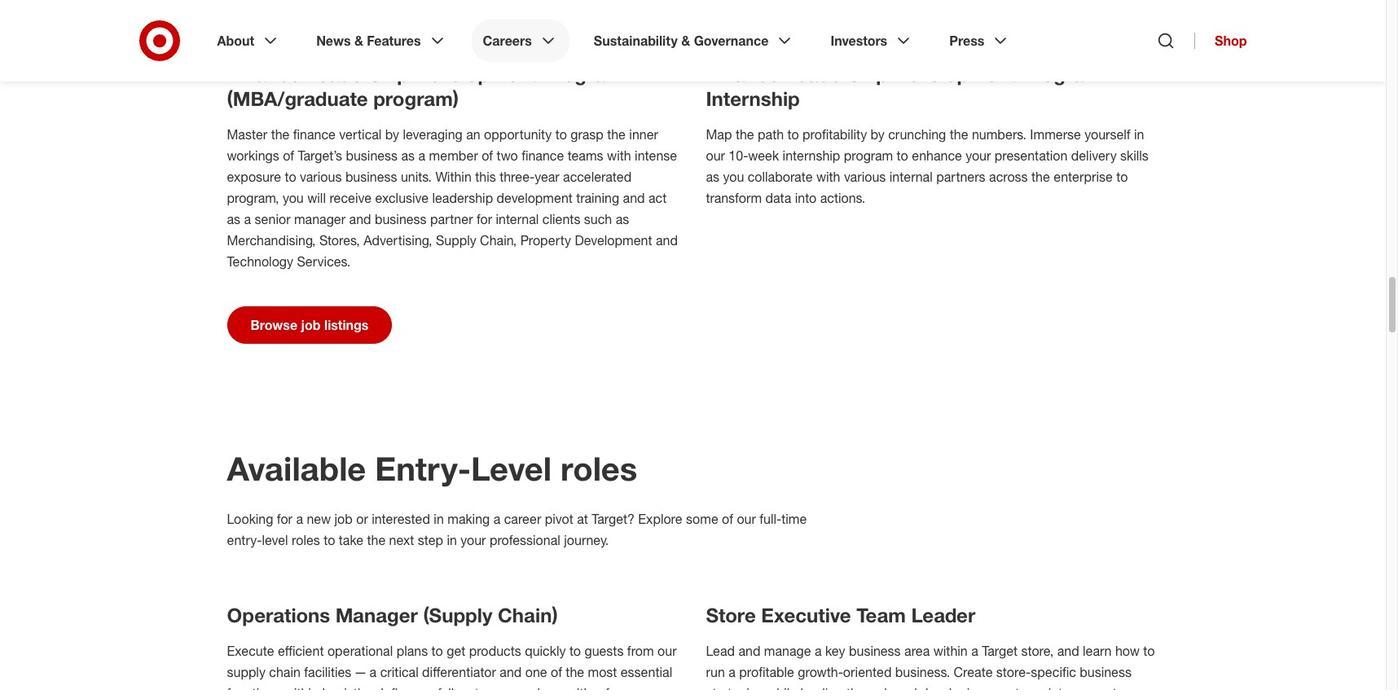 Task type: locate. For each thing, give the bounding box(es) containing it.
1 horizontal spatial finance
[[706, 62, 780, 87]]

1 vertical spatial your
[[461, 532, 486, 549]]

1 by from the left
[[385, 127, 399, 143]]

for inside looking for a new job or interested in making a career pivot at target? explore some of our full-time entry-level roles to take the next step in your professional journey.
[[277, 511, 293, 528]]

enterprise
[[1054, 169, 1113, 185]]

as down program,
[[227, 211, 241, 228]]

your up partners at the top right of the page
[[966, 148, 991, 164]]

vertical
[[339, 127, 382, 143]]

you inside map the path to profitability by crunching the numbers. immerse yourself in our 10-week internship program to enhance your presentation delivery skills as you collaborate with various internal partners across the enterprise to transform data into actions.
[[723, 169, 744, 185]]

in
[[1134, 127, 1145, 143], [434, 511, 444, 528], [447, 532, 457, 549]]

presentation
[[995, 148, 1068, 164]]

partners
[[937, 169, 986, 185]]

0 horizontal spatial finance
[[227, 62, 300, 87]]

0 vertical spatial with
[[607, 148, 631, 164]]

finance up target's
[[293, 127, 336, 143]]

the right take
[[367, 532, 386, 549]]

services.
[[297, 254, 351, 270]]

leadership inside finance leadership development program (mba/graduate program)
[[306, 62, 409, 87]]

a
[[419, 148, 426, 164], [244, 211, 251, 228], [296, 511, 303, 528], [494, 511, 501, 528], [815, 643, 822, 660], [972, 643, 979, 660], [370, 665, 377, 681], [729, 665, 736, 681], [595, 686, 602, 690], [1074, 686, 1081, 690]]

finance down about link on the top left of page
[[227, 62, 300, 87]]

0 horizontal spatial into
[[795, 190, 817, 206]]

to right how
[[1144, 643, 1155, 660]]

training
[[577, 190, 620, 206]]

program inside finance leadership development program internship
[[1022, 62, 1102, 87]]

learn
[[1083, 643, 1112, 660]]

business down exclusive
[[375, 211, 427, 228]]

internal down enhance
[[890, 169, 933, 185]]

critical
[[380, 665, 419, 681]]

or
[[356, 511, 368, 528]]

1 horizontal spatial job
[[335, 511, 353, 528]]

1 horizontal spatial &
[[682, 33, 690, 49]]

0 horizontal spatial your
[[461, 532, 486, 549]]

development inside master the finance vertical by leveraging an opportunity to grasp the inner workings of target's business as a member of two finance teams with intense exposure to various business units. within this three-year accelerated program, you will receive exclusive leadership development training and act as a senior manager and business partner for internal clients such as merchandising, stores, advertising, supply chain, property development and technology services.
[[575, 233, 652, 249]]

entry-
[[375, 449, 471, 488]]

2 leadership from the left
[[785, 62, 888, 87]]

browse
[[251, 317, 298, 334]]

team inside the execute efficient operational plans to get products quickly to guests from our supply chain facilities — a critical differentiator and one of the most essential functions within logistics. influence fellow team members with a focus
[[475, 686, 504, 690]]

& for news
[[355, 33, 363, 49]]

2 horizontal spatial in
[[1134, 127, 1145, 143]]

business
[[346, 148, 398, 164], [345, 169, 397, 185], [375, 211, 427, 228], [849, 643, 901, 660], [1080, 665, 1132, 681]]

1 leadership from the left
[[306, 62, 409, 87]]

within inside the execute efficient operational plans to get products quickly to guests from our supply chain facilities — a critical differentiator and one of the most essential functions within logistics. influence fellow team members with a focus
[[284, 686, 319, 690]]

press link
[[938, 20, 1022, 62]]

1 horizontal spatial finance
[[522, 148, 564, 164]]

grasp
[[571, 127, 604, 143]]

roles inside looking for a new job or interested in making a career pivot at target? explore some of our full-time entry-level roles to take the next step in your professional journey.
[[292, 532, 320, 549]]

exclusive
[[375, 190, 429, 206]]

from
[[627, 643, 654, 660]]

of right one
[[551, 665, 562, 681]]

0 vertical spatial internal
[[890, 169, 933, 185]]

essential
[[621, 665, 673, 681]]

within
[[934, 643, 968, 660], [284, 686, 319, 690]]

program)
[[373, 87, 459, 111]]

data
[[766, 190, 792, 206]]

target
[[982, 643, 1018, 660]]

1 horizontal spatial in
[[447, 532, 457, 549]]

of left target's
[[283, 148, 294, 164]]

0 horizontal spatial development
[[415, 62, 537, 87]]

2 vertical spatial our
[[658, 643, 677, 660]]

0 horizontal spatial in
[[434, 511, 444, 528]]

0 horizontal spatial various
[[300, 169, 342, 185]]

leadership down the investors
[[785, 62, 888, 87]]

as inside map the path to profitability by crunching the numbers. immerse yourself in our 10-week internship program to enhance your presentation delivery skills as you collaborate with various internal partners across the enterprise to transform data into actions.
[[706, 169, 720, 185]]

team inside lead and manage a key business area within a target store, and learn how to run a profitable growth-oriented business. create store-specific business strategies while leading through and developing your team into a gues
[[1016, 686, 1045, 690]]

within inside lead and manage a key business area within a target store, and learn how to run a profitable growth-oriented business. create store-specific business strategies while leading through and developing your team into a gues
[[934, 643, 968, 660]]

2 vertical spatial in
[[447, 532, 457, 549]]

1 horizontal spatial internal
[[890, 169, 933, 185]]

leadership for internship
[[785, 62, 888, 87]]

2 team from the left
[[1016, 686, 1045, 690]]

& right news
[[355, 33, 363, 49]]

intense
[[635, 148, 677, 164]]

by up program
[[871, 127, 885, 143]]

shop
[[1215, 33, 1247, 49]]

program up grasp
[[542, 62, 623, 87]]

three-
[[500, 169, 535, 185]]

within up create
[[934, 643, 968, 660]]

specific
[[1031, 665, 1077, 681]]

leadership down news & features
[[306, 62, 409, 87]]

1 horizontal spatial team
[[1016, 686, 1045, 690]]

full-
[[760, 511, 782, 528]]

0 horizontal spatial leadership
[[306, 62, 409, 87]]

yourself
[[1085, 127, 1131, 143]]

with up actions. on the top right
[[817, 169, 841, 185]]

program up immerse
[[1022, 62, 1102, 87]]

internal inside map the path to profitability by crunching the numbers. immerse yourself in our 10-week internship program to enhance your presentation delivery skills as you collaborate with various internal partners across the enterprise to transform data into actions.
[[890, 169, 933, 185]]

0 horizontal spatial our
[[658, 643, 677, 660]]

as up transform
[[706, 169, 720, 185]]

across
[[990, 169, 1028, 185]]

1 vertical spatial into
[[1049, 686, 1070, 690]]

with up accelerated
[[607, 148, 631, 164]]

2 various from the left
[[844, 169, 886, 185]]

guests
[[585, 643, 624, 660]]

development
[[415, 62, 537, 87], [894, 62, 1016, 87], [575, 233, 652, 249]]

1 vertical spatial our
[[737, 511, 756, 528]]

for up level
[[277, 511, 293, 528]]

1 horizontal spatial roles
[[561, 449, 637, 488]]

2 horizontal spatial our
[[737, 511, 756, 528]]

1 vertical spatial in
[[434, 511, 444, 528]]

internal down the development
[[496, 211, 539, 228]]

various inside master the finance vertical by leveraging an opportunity to grasp the inner workings of target's business as a member of two finance teams with intense exposure to various business units. within this three-year accelerated program, you will receive exclusive leadership development training and act as a senior manager and business partner for internal clients such as merchandising, stores, advertising, supply chain, property development and technology services.
[[300, 169, 342, 185]]

business up receive at the left of the page
[[345, 169, 397, 185]]

in right the step
[[447, 532, 457, 549]]

to right path
[[788, 127, 799, 143]]

1 vertical spatial with
[[817, 169, 841, 185]]

0 vertical spatial within
[[934, 643, 968, 660]]

various down program
[[844, 169, 886, 185]]

1 horizontal spatial your
[[966, 148, 991, 164]]

in up the "skills"
[[1134, 127, 1145, 143]]

0 horizontal spatial within
[[284, 686, 319, 690]]

your inside looking for a new job or interested in making a career pivot at target? explore some of our full-time entry-level roles to take the next step in your professional journey.
[[461, 532, 486, 549]]

for up chain,
[[477, 211, 492, 228]]

1 various from the left
[[300, 169, 342, 185]]

delivery
[[1072, 148, 1117, 164]]

0 vertical spatial you
[[723, 169, 744, 185]]

1 finance from the left
[[227, 62, 300, 87]]

careers
[[483, 33, 532, 49]]

finance for finance leadership development program internship
[[706, 62, 780, 87]]

most
[[588, 665, 617, 681]]

2 horizontal spatial development
[[894, 62, 1016, 87]]

finance down governance
[[706, 62, 780, 87]]

development inside finance leadership development program internship
[[894, 62, 1016, 87]]

features
[[367, 33, 421, 49]]

as right such
[[616, 211, 629, 228]]

2 finance from the left
[[706, 62, 780, 87]]

0 vertical spatial our
[[706, 148, 725, 164]]

the up 10-
[[736, 127, 754, 143]]

1 horizontal spatial development
[[575, 233, 652, 249]]

to left take
[[324, 532, 335, 549]]

take
[[339, 532, 364, 549]]

a left new
[[296, 511, 303, 528]]

the left most
[[566, 665, 584, 681]]

program
[[542, 62, 623, 87], [1022, 62, 1102, 87]]

finance
[[227, 62, 300, 87], [706, 62, 780, 87]]

2 by from the left
[[871, 127, 885, 143]]

a left "key"
[[815, 643, 822, 660]]

finance inside finance leadership development program internship
[[706, 62, 780, 87]]

internship
[[783, 148, 841, 164]]

2 vertical spatial with
[[567, 686, 591, 690]]

within down chain
[[284, 686, 319, 690]]

and inside the execute efficient operational plans to get products quickly to guests from our supply chain facilities — a critical differentiator and one of the most essential functions within logistics. influence fellow team members with a focus
[[500, 665, 522, 681]]

development down press
[[894, 62, 1016, 87]]

internal
[[890, 169, 933, 185], [496, 211, 539, 228]]

0 vertical spatial job
[[301, 317, 321, 334]]

0 horizontal spatial by
[[385, 127, 399, 143]]

of right some in the bottom of the page
[[722, 511, 734, 528]]

program for finance leadership development program internship
[[1022, 62, 1102, 87]]

investors link
[[819, 20, 925, 62]]

receive
[[330, 190, 372, 206]]

various down target's
[[300, 169, 342, 185]]

2 program from the left
[[1022, 62, 1102, 87]]

job left the listings
[[301, 317, 321, 334]]

& for sustainability
[[682, 33, 690, 49]]

0 horizontal spatial for
[[277, 511, 293, 528]]

about
[[217, 33, 254, 49]]

0 horizontal spatial internal
[[496, 211, 539, 228]]

area
[[905, 643, 930, 660]]

week
[[749, 148, 779, 164]]

a up units.
[[419, 148, 426, 164]]

1 & from the left
[[355, 33, 363, 49]]

0 horizontal spatial with
[[567, 686, 591, 690]]

0 vertical spatial into
[[795, 190, 817, 206]]

0 horizontal spatial roles
[[292, 532, 320, 549]]

0 horizontal spatial team
[[475, 686, 504, 690]]

act
[[649, 190, 667, 206]]

1 vertical spatial roles
[[292, 532, 320, 549]]

looking for a new job or interested in making a career pivot at target? explore some of our full-time entry-level roles to take the next step in your professional journey.
[[227, 511, 807, 549]]

1 horizontal spatial by
[[871, 127, 885, 143]]

team down store-
[[1016, 686, 1045, 690]]

in up the step
[[434, 511, 444, 528]]

1 horizontal spatial into
[[1049, 686, 1070, 690]]

your inside map the path to profitability by crunching the numbers. immerse yourself in our 10-week internship program to enhance your presentation delivery skills as you collaborate with various internal partners across the enterprise to transform data into actions.
[[966, 148, 991, 164]]

finance inside finance leadership development program (mba/graduate program)
[[227, 62, 300, 87]]

available
[[227, 449, 366, 488]]

member
[[429, 148, 478, 164]]

leadership for (mba/graduate
[[306, 62, 409, 87]]

0 vertical spatial your
[[966, 148, 991, 164]]

2 horizontal spatial with
[[817, 169, 841, 185]]

development inside finance leadership development program (mba/graduate program)
[[415, 62, 537, 87]]

with down most
[[567, 686, 591, 690]]

1 horizontal spatial you
[[723, 169, 744, 185]]

execute efficient operational plans to get products quickly to guests from our supply chain facilities — a critical differentiator and one of the most essential functions within logistics. influence fellow team members with a focus 
[[227, 643, 677, 690]]

development down such
[[575, 233, 652, 249]]

for
[[477, 211, 492, 228], [277, 511, 293, 528]]

our inside looking for a new job or interested in making a career pivot at target? explore some of our full-time entry-level roles to take the next step in your professional journey.
[[737, 511, 756, 528]]

team down the differentiator
[[475, 686, 504, 690]]

1 horizontal spatial within
[[934, 643, 968, 660]]

into right data
[[795, 190, 817, 206]]

into inside map the path to profitability by crunching the numbers. immerse yourself in our 10-week internship program to enhance your presentation delivery skills as you collaborate with various internal partners across the enterprise to transform data into actions.
[[795, 190, 817, 206]]

1 horizontal spatial program
[[1022, 62, 1102, 87]]

careers link
[[472, 20, 570, 62]]

the right master
[[271, 127, 290, 143]]

our right "from" at bottom left
[[658, 643, 677, 660]]

1 program from the left
[[542, 62, 623, 87]]

to right exposure
[[285, 169, 296, 185]]

leveraging
[[403, 127, 463, 143]]

0 horizontal spatial you
[[283, 190, 304, 206]]

by inside map the path to profitability by crunching the numbers. immerse yourself in our 10-week internship program to enhance your presentation delivery skills as you collaborate with various internal partners across the enterprise to transform data into actions.
[[871, 127, 885, 143]]

time
[[782, 511, 807, 528]]

&
[[355, 33, 363, 49], [682, 33, 690, 49]]

into inside lead and manage a key business area within a target store, and learn how to run a profitable growth-oriented business. create store-specific business strategies while leading through and developing your team into a gues
[[1049, 686, 1070, 690]]

entry-
[[227, 532, 262, 549]]

roles up target?
[[561, 449, 637, 488]]

as
[[401, 148, 415, 164], [706, 169, 720, 185], [227, 211, 241, 228], [616, 211, 629, 228]]

program inside finance leadership development program (mba/graduate program)
[[542, 62, 623, 87]]

our left full-
[[737, 511, 756, 528]]

team
[[475, 686, 504, 690], [1016, 686, 1045, 690]]

leadership inside finance leadership development program internship
[[785, 62, 888, 87]]

1 horizontal spatial various
[[844, 169, 886, 185]]

0 vertical spatial finance
[[293, 127, 336, 143]]

& left governance
[[682, 33, 690, 49]]

0 horizontal spatial &
[[355, 33, 363, 49]]

year
[[535, 169, 560, 185]]

0 vertical spatial in
[[1134, 127, 1145, 143]]

and up profitable
[[739, 643, 761, 660]]

various
[[300, 169, 342, 185], [844, 169, 886, 185]]

advertising,
[[364, 233, 432, 249]]

program
[[844, 148, 893, 164]]

1 horizontal spatial with
[[607, 148, 631, 164]]

within
[[436, 169, 472, 185]]

technology
[[227, 254, 293, 270]]

1 vertical spatial for
[[277, 511, 293, 528]]

by right vertical
[[385, 127, 399, 143]]

listings
[[324, 317, 369, 334]]

growth-
[[798, 665, 843, 681]]

oriented
[[843, 665, 892, 681]]

1 horizontal spatial for
[[477, 211, 492, 228]]

to left get
[[432, 643, 443, 660]]

you left will
[[283, 190, 304, 206]]

the up enhance
[[950, 127, 969, 143]]

your down 'making'
[[461, 532, 486, 549]]

0 vertical spatial for
[[477, 211, 492, 228]]

through
[[847, 686, 892, 690]]

sustainability & governance link
[[583, 20, 806, 62]]

1 vertical spatial job
[[335, 511, 353, 528]]

development for (mba/graduate
[[415, 62, 537, 87]]

you up transform
[[723, 169, 744, 185]]

job left or
[[335, 511, 353, 528]]

0 horizontal spatial program
[[542, 62, 623, 87]]

map the path to profitability by crunching the numbers. immerse yourself in our 10-week internship program to enhance your presentation delivery skills as you collaborate with various internal partners across the enterprise to transform data into actions.
[[706, 127, 1149, 206]]

a left career
[[494, 511, 501, 528]]

accelerated
[[563, 169, 632, 185]]

into down specific
[[1049, 686, 1070, 690]]

differentiator
[[422, 665, 496, 681]]

skills
[[1121, 148, 1149, 164]]

various inside map the path to profitability by crunching the numbers. immerse yourself in our 10-week internship program to enhance your presentation delivery skills as you collaborate with various internal partners across the enterprise to transform data into actions.
[[844, 169, 886, 185]]

1 vertical spatial within
[[284, 686, 319, 690]]

development down careers
[[415, 62, 537, 87]]

and left one
[[500, 665, 522, 681]]

the
[[271, 127, 290, 143], [607, 127, 626, 143], [736, 127, 754, 143], [950, 127, 969, 143], [1032, 169, 1050, 185], [367, 532, 386, 549], [566, 665, 584, 681]]

1 vertical spatial you
[[283, 190, 304, 206]]

internal inside master the finance vertical by leveraging an opportunity to grasp the inner workings of target's business as a member of two finance teams with intense exposure to various business units. within this three-year accelerated program, you will receive exclusive leadership development training and act as a senior manager and business partner for internal clients such as merchandising, stores, advertising, supply chain, property development and technology services.
[[496, 211, 539, 228]]

our down map
[[706, 148, 725, 164]]

2 & from the left
[[682, 33, 690, 49]]

1 team from the left
[[475, 686, 504, 690]]

path
[[758, 127, 784, 143]]

to down the crunching
[[897, 148, 909, 164]]

1 vertical spatial internal
[[496, 211, 539, 228]]

1 horizontal spatial leadership
[[785, 62, 888, 87]]

leadership
[[306, 62, 409, 87], [785, 62, 888, 87]]

finance up year
[[522, 148, 564, 164]]

roles down new
[[292, 532, 320, 549]]

1 horizontal spatial our
[[706, 148, 725, 164]]

of left two
[[482, 148, 493, 164]]



Task type: vqa. For each thing, say whether or not it's contained in the screenshot.
the rightmost sales
no



Task type: describe. For each thing, give the bounding box(es) containing it.
supply
[[227, 665, 266, 681]]

operations
[[227, 603, 330, 628]]

job inside looking for a new job or interested in making a career pivot at target? explore some of our full-time entry-level roles to take the next step in your professional journey.
[[335, 511, 353, 528]]

our inside map the path to profitability by crunching the numbers. immerse yourself in our 10-week internship program to enhance your presentation delivery skills as you collaborate with various internal partners across the enterprise to transform data into actions.
[[706, 148, 725, 164]]

workings
[[227, 148, 279, 164]]

finance for finance leadership development program (mba/graduate program)
[[227, 62, 300, 87]]

the inside looking for a new job or interested in making a career pivot at target? explore some of our full-time entry-level roles to take the next step in your professional journey.
[[367, 532, 386, 549]]

a up create
[[972, 643, 979, 660]]

to left guests at the left bottom of page
[[570, 643, 581, 660]]

for inside master the finance vertical by leveraging an opportunity to grasp the inner workings of target's business as a member of two finance teams with intense exposure to various business units. within this three-year accelerated program, you will receive exclusive leadership development training and act as a senior manager and business partner for internal clients such as merchandising, stores, advertising, supply chain, property development and technology services.
[[477, 211, 492, 228]]

an
[[466, 127, 481, 143]]

step
[[418, 532, 443, 549]]

available entry-level roles
[[227, 449, 637, 488]]

how
[[1116, 643, 1140, 660]]

as up units.
[[401, 148, 415, 164]]

opportunity
[[484, 127, 552, 143]]

store-
[[997, 665, 1031, 681]]

profitability
[[803, 127, 867, 143]]

two
[[497, 148, 518, 164]]

(supply
[[423, 603, 493, 628]]

exposure
[[227, 169, 281, 185]]

next
[[389, 532, 414, 549]]

target?
[[592, 511, 635, 528]]

manage
[[764, 643, 811, 660]]

store executive team leader
[[706, 603, 976, 628]]

you inside master the finance vertical by leveraging an opportunity to grasp the inner workings of target's business as a member of two finance teams with intense exposure to various business units. within this three-year accelerated program, you will receive exclusive leadership development training and act as a senior manager and business partner for internal clients such as merchandising, stores, advertising, supply chain, property development and technology services.
[[283, 190, 304, 206]]

will
[[307, 190, 326, 206]]

investors
[[831, 33, 888, 49]]

property
[[521, 233, 571, 249]]

a down specific
[[1074, 686, 1081, 690]]

10-
[[729, 148, 749, 164]]

browse job listings
[[251, 317, 369, 334]]

pivot
[[545, 511, 574, 528]]

in inside map the path to profitability by crunching the numbers. immerse yourself in our 10-week internship program to enhance your presentation delivery skills as you collaborate with various internal partners across the enterprise to transform data into actions.
[[1134, 127, 1145, 143]]

and down receive at the left of the page
[[349, 211, 371, 228]]

leader
[[912, 603, 976, 628]]

supply
[[436, 233, 477, 249]]

products
[[469, 643, 521, 660]]

to inside looking for a new job or interested in making a career pivot at target? explore some of our full-time entry-level roles to take the next step in your professional journey.
[[324, 532, 335, 549]]

the left inner
[[607, 127, 626, 143]]

key
[[826, 643, 846, 660]]

level
[[262, 532, 288, 549]]

actions.
[[821, 190, 866, 206]]

get
[[447, 643, 466, 660]]

teams
[[568, 148, 604, 164]]

1 vertical spatial finance
[[522, 148, 564, 164]]

of inside looking for a new job or interested in making a career pivot at target? explore some of our full-time entry-level roles to take the next step in your professional journey.
[[722, 511, 734, 528]]

quickly
[[525, 643, 566, 660]]

influence
[[381, 686, 434, 690]]

team
[[857, 603, 906, 628]]

journey.
[[564, 532, 609, 549]]

program for finance leadership development program (mba/graduate program)
[[542, 62, 623, 87]]

professional
[[490, 532, 561, 549]]

of inside the execute efficient operational plans to get products quickly to guests from our supply chain facilities — a critical differentiator and one of the most essential functions within logistics. influence fellow team members with a focus
[[551, 665, 562, 681]]

manager
[[336, 603, 418, 628]]

focus
[[606, 686, 638, 690]]

with inside map the path to profitability by crunching the numbers. immerse yourself in our 10-week internship program to enhance your presentation delivery skills as you collaborate with various internal partners across the enterprise to transform data into actions.
[[817, 169, 841, 185]]

profitable
[[740, 665, 795, 681]]

development for internship
[[894, 62, 1016, 87]]

manager
[[294, 211, 346, 228]]

at
[[577, 511, 588, 528]]

to left grasp
[[556, 127, 567, 143]]

to down the "skills"
[[1117, 169, 1128, 185]]

0 horizontal spatial job
[[301, 317, 321, 334]]

business up oriented
[[849, 643, 901, 660]]

logistics.
[[322, 686, 377, 690]]

some
[[686, 511, 719, 528]]

0 vertical spatial roles
[[561, 449, 637, 488]]

business down vertical
[[346, 148, 398, 164]]

the inside the execute efficient operational plans to get products quickly to guests from our supply chain facilities — a critical differentiator and one of the most essential functions within logistics. influence fellow team members with a focus
[[566, 665, 584, 681]]

and down act
[[656, 233, 678, 249]]

store
[[706, 603, 756, 628]]

facilities
[[304, 665, 352, 681]]

browse job listings link
[[227, 307, 392, 344]]

transform
[[706, 190, 762, 206]]

senior
[[255, 211, 291, 228]]

with inside master the finance vertical by leveraging an opportunity to grasp the inner workings of target's business as a member of two finance teams with intense exposure to various business units. within this three-year accelerated program, you will receive exclusive leadership development training and act as a senior manager and business partner for internal clients such as merchandising, stores, advertising, supply chain, property development and technology services.
[[607, 148, 631, 164]]

efficient
[[278, 643, 324, 660]]

immerse
[[1031, 127, 1081, 143]]

shop link
[[1195, 33, 1247, 49]]

map
[[706, 127, 732, 143]]

internship
[[706, 87, 800, 111]]

sustainability
[[594, 33, 678, 49]]

business down learn
[[1080, 665, 1132, 681]]

0 horizontal spatial finance
[[293, 127, 336, 143]]

career
[[504, 511, 541, 528]]

clients
[[543, 211, 581, 228]]

leadership
[[432, 190, 493, 206]]

a right — on the left of page
[[370, 665, 377, 681]]

chain,
[[480, 233, 517, 249]]

operations manager (supply chain)
[[227, 603, 563, 628]]

a down program,
[[244, 211, 251, 228]]

partner
[[430, 211, 473, 228]]

(mba/graduate
[[227, 87, 368, 111]]

units.
[[401, 169, 432, 185]]

chain)
[[498, 603, 558, 628]]

sustainability & governance
[[594, 33, 769, 49]]

target's
[[298, 148, 342, 164]]

our inside the execute efficient operational plans to get products quickly to guests from our supply chain facilities — a critical differentiator and one of the most essential functions within logistics. influence fellow team members with a focus
[[658, 643, 677, 660]]

by inside master the finance vertical by leveraging an opportunity to grasp the inner workings of target's business as a member of two finance teams with intense exposure to various business units. within this three-year accelerated program, you will receive exclusive leadership development training and act as a senior manager and business partner for internal clients such as merchandising, stores, advertising, supply chain, property development and technology services.
[[385, 127, 399, 143]]

with inside the execute efficient operational plans to get products quickly to guests from our supply chain facilities — a critical differentiator and one of the most essential functions within logistics. influence fellow team members with a focus
[[567, 686, 591, 690]]

create
[[954, 665, 993, 681]]

various for internship
[[844, 169, 886, 185]]

business.
[[896, 665, 950, 681]]

press
[[950, 33, 985, 49]]

and up specific
[[1058, 643, 1080, 660]]

various for (mba/graduate
[[300, 169, 342, 185]]

making
[[448, 511, 490, 528]]

to inside lead and manage a key business area within a target store, and learn how to run a profitable growth-oriented business. create store-specific business strategies while leading through and developing your team into a gues
[[1144, 643, 1155, 660]]

looking
[[227, 511, 273, 528]]

and down business.
[[895, 686, 917, 690]]

functions
[[227, 686, 281, 690]]

the down presentation
[[1032, 169, 1050, 185]]

members
[[508, 686, 564, 690]]

a down most
[[595, 686, 602, 690]]

and left act
[[623, 190, 645, 206]]

fellow
[[438, 686, 471, 690]]

lead and manage a key business area within a target store, and learn how to run a profitable growth-oriented business. create store-specific business strategies while leading through and developing your team into a gues
[[706, 643, 1155, 690]]

a up strategies
[[729, 665, 736, 681]]

store,
[[1022, 643, 1054, 660]]



